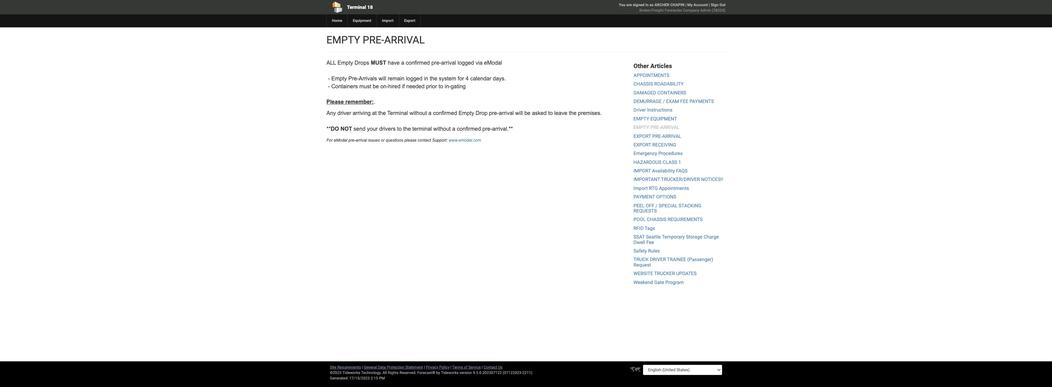 Task type: describe. For each thing, give the bounding box(es) containing it.
0 horizontal spatial terminal
[[347, 4, 366, 10]]

fee
[[646, 240, 654, 245]]

days.
[[493, 76, 506, 81]]

pm
[[379, 377, 385, 381]]

in-
[[445, 83, 451, 89]]

on-
[[380, 83, 388, 89]]

import availability faqs link
[[634, 168, 688, 174]]

equipment
[[353, 19, 371, 23]]

| left general
[[362, 366, 363, 370]]

your
[[367, 126, 378, 132]]

privacy
[[426, 366, 438, 370]]

0 vertical spatial confirmed
[[406, 60, 430, 66]]

2 vertical spatial arrival
[[662, 133, 681, 139]]

ssat seattle temporary storage charge dwell fee link
[[634, 234, 719, 245]]

dwell
[[634, 240, 645, 245]]

www.emodal.com link
[[449, 138, 481, 143]]

export
[[404, 19, 415, 23]]

requirements
[[337, 366, 361, 370]]

2 vertical spatial to
[[397, 126, 402, 132]]

you are signed in as archer chapin | my account | sign out broker/freight forwarder company admin (58204)
[[619, 3, 726, 13]]

terms of service link
[[452, 366, 481, 370]]

truck
[[634, 257, 649, 263]]

2 vertical spatial arrival
[[356, 138, 367, 143]]

trucker
[[654, 271, 675, 277]]

general
[[364, 366, 377, 370]]

questions
[[386, 138, 403, 143]]

for
[[458, 76, 464, 81]]

the right at at left
[[378, 110, 386, 116]]

policy
[[439, 366, 450, 370]]

©2023 tideworks
[[330, 371, 360, 376]]

2 vertical spatial confirmed
[[457, 126, 481, 132]]

privacy policy link
[[426, 366, 450, 370]]

0 vertical spatial chassis
[[634, 81, 653, 87]]

0 horizontal spatial without
[[410, 110, 427, 116]]

data
[[378, 366, 386, 370]]

prior
[[426, 83, 437, 89]]

trainee
[[667, 257, 686, 263]]

program
[[666, 280, 684, 285]]

ssat
[[634, 234, 645, 240]]

containers
[[657, 90, 686, 95]]

peel off / special stacking requests link
[[634, 203, 702, 214]]

emergency procedures link
[[634, 151, 683, 156]]

tags
[[645, 226, 655, 231]]

rfid
[[634, 226, 644, 231]]

pre-
[[348, 76, 359, 81]]

receiving
[[652, 142, 676, 148]]

1 vertical spatial empty
[[634, 116, 649, 122]]

payment options link
[[634, 194, 676, 200]]

2 vertical spatial empty
[[634, 125, 649, 130]]

needed
[[406, 83, 425, 89]]

pre- right the drop
[[489, 110, 499, 116]]

sign
[[711, 3, 719, 7]]

all empty drops must have a confirmed pre-arrival logged via emodal
[[327, 60, 502, 66]]

import
[[634, 168, 651, 174]]

peel
[[634, 203, 645, 209]]

1 vertical spatial confirmed
[[433, 110, 457, 116]]

1 - from the top
[[328, 76, 330, 81]]

all
[[383, 371, 387, 376]]

0 vertical spatial emodal
[[484, 60, 502, 66]]

2 vertical spatial empty
[[459, 110, 474, 116]]

in inside - empty pre-arrivals will remain logged in the system for 4 calendar days. - containers must be on-hired if needed prior to in-gating
[[424, 76, 428, 81]]

notices!!
[[701, 177, 723, 182]]

damaged
[[634, 90, 656, 95]]

remember:
[[345, 99, 374, 105]]

1 vertical spatial to
[[548, 110, 553, 116]]

forwarder
[[665, 8, 682, 13]]

seattle
[[646, 234, 661, 240]]

be inside - empty pre-arrivals will remain logged in the system for 4 calendar days. - containers must be on-hired if needed prior to in-gating
[[373, 83, 379, 89]]

hazardous
[[634, 160, 662, 165]]

0 horizontal spatial emodal
[[334, 138, 347, 143]]

archer
[[655, 3, 669, 7]]

please remember: .
[[327, 99, 378, 105]]

hired
[[388, 83, 401, 89]]

for
[[327, 138, 333, 143]]

1 vertical spatial /
[[656, 203, 658, 209]]

empty for all
[[338, 60, 353, 66]]

0 vertical spatial empty
[[327, 34, 360, 46]]

1 horizontal spatial logged
[[458, 60, 474, 66]]

roadability
[[654, 81, 684, 87]]

protection
[[387, 366, 404, 370]]

signed
[[633, 3, 645, 7]]

export link
[[399, 14, 421, 27]]

chapin
[[670, 3, 685, 7]]

| up 9.5.0.202307122 at the left bottom of the page
[[482, 366, 483, 370]]

must
[[359, 83, 371, 89]]

equipment
[[651, 116, 677, 122]]

2211)
[[522, 371, 532, 376]]

terminal 18 link
[[327, 0, 487, 14]]

drop
[[476, 110, 488, 116]]

contact
[[484, 366, 497, 370]]

2 - from the top
[[328, 83, 330, 89]]

or
[[381, 138, 385, 143]]

faqs
[[676, 168, 688, 174]]

1 vertical spatial arrival
[[661, 125, 679, 130]]

emergency
[[634, 151, 657, 156]]

| left the my on the right of page
[[685, 3, 686, 7]]

demurrage
[[634, 99, 662, 104]]

2 export from the top
[[634, 142, 651, 148]]

of
[[464, 366, 468, 370]]

any
[[327, 110, 336, 116]]

damaged containers link
[[634, 90, 686, 95]]

**
[[327, 126, 331, 132]]

export pre-arrival link
[[634, 133, 681, 139]]

driver
[[650, 257, 666, 263]]

arrivals
[[359, 76, 377, 81]]

updates
[[676, 271, 697, 277]]

out
[[720, 3, 726, 7]]

1 horizontal spatial be
[[524, 110, 531, 116]]

1 horizontal spatial a
[[428, 110, 432, 116]]

1 vertical spatial will
[[515, 110, 523, 116]]

the right "leave"
[[569, 110, 577, 116]]

1 vertical spatial chassis
[[647, 217, 667, 223]]

terminal 18
[[347, 4, 373, 10]]

storage
[[686, 234, 703, 240]]



Task type: vqa. For each thing, say whether or not it's contained in the screenshot.
Search to the bottom
no



Task type: locate. For each thing, give the bounding box(es) containing it.
empty right all
[[338, 60, 353, 66]]

chassis up tags
[[647, 217, 667, 223]]

empty up containers
[[331, 76, 347, 81]]

1 horizontal spatial arrival
[[441, 60, 456, 66]]

not
[[341, 126, 352, 132]]

terminal left 18 on the top of page
[[347, 4, 366, 10]]

will up the on-
[[379, 76, 386, 81]]

1 vertical spatial arrival
[[499, 110, 514, 116]]

1 vertical spatial in
[[424, 76, 428, 81]]

2 vertical spatial pre-
[[652, 133, 662, 139]]

1 vertical spatial logged
[[406, 76, 422, 81]]

empty left the drop
[[459, 110, 474, 116]]

1 vertical spatial pre-
[[651, 125, 661, 130]]

import
[[382, 19, 394, 23], [634, 186, 648, 191]]

reserved.
[[400, 371, 416, 376]]

drivers
[[379, 126, 396, 132]]

without
[[410, 110, 427, 116], [433, 126, 451, 132]]

send
[[354, 126, 366, 132]]

in up prior
[[424, 76, 428, 81]]

you
[[619, 3, 626, 7]]

be left 'asked'
[[524, 110, 531, 116]]

site requirements link
[[330, 366, 361, 370]]

0 vertical spatial /
[[663, 99, 665, 104]]

1 horizontal spatial import
[[634, 186, 648, 191]]

payments
[[690, 99, 714, 104]]

/ right off
[[656, 203, 658, 209]]

| up tideworks
[[450, 366, 451, 370]]

version
[[460, 371, 472, 376]]

1 vertical spatial -
[[328, 83, 330, 89]]

confirmed up www.emodal.com
[[457, 126, 481, 132]]

rfid tags link
[[634, 226, 655, 231]]

1 horizontal spatial terminal
[[387, 110, 408, 116]]

must
[[371, 60, 386, 66]]

0 vertical spatial logged
[[458, 60, 474, 66]]

chassis roadability link
[[634, 81, 684, 87]]

(07122023-
[[503, 371, 522, 376]]

empty down home link
[[327, 34, 360, 46]]

empty
[[338, 60, 353, 66], [331, 76, 347, 81], [459, 110, 474, 116]]

my
[[687, 3, 693, 7]]

0 vertical spatial terminal
[[347, 4, 366, 10]]

to right the drivers
[[397, 126, 402, 132]]

0 horizontal spatial in
[[424, 76, 428, 81]]

1 export from the top
[[634, 133, 651, 139]]

0 vertical spatial be
[[373, 83, 379, 89]]

confirmed up - empty pre-arrivals will remain logged in the system for 4 calendar days. - containers must be on-hired if needed prior to in-gating
[[406, 60, 430, 66]]

a right have
[[401, 60, 404, 66]]

broker/freight
[[639, 8, 664, 13]]

will left 'asked'
[[515, 110, 523, 116]]

0 vertical spatial import
[[382, 19, 394, 23]]

empty down the driver at the right top of page
[[634, 116, 649, 122]]

arriving
[[353, 110, 371, 116]]

empty inside - empty pre-arrivals will remain logged in the system for 4 calendar days. - containers must be on-hired if needed prior to in-gating
[[331, 76, 347, 81]]

0 horizontal spatial /
[[656, 203, 658, 209]]

availability
[[652, 168, 675, 174]]

the up prior
[[430, 76, 437, 81]]

premises.
[[578, 110, 602, 116]]

| up forecast®
[[424, 366, 425, 370]]

to inside - empty pre-arrivals will remain logged in the system for 4 calendar days. - containers must be on-hired if needed prior to in-gating
[[439, 83, 443, 89]]

equipment link
[[347, 14, 377, 27]]

leave
[[554, 110, 567, 116]]

1 vertical spatial empty
[[331, 76, 347, 81]]

the inside - empty pre-arrivals will remain logged in the system for 4 calendar days. - containers must be on-hired if needed prior to in-gating
[[430, 76, 437, 81]]

arrival
[[384, 34, 425, 46], [661, 125, 679, 130], [662, 133, 681, 139]]

are
[[627, 3, 632, 7]]

0 vertical spatial pre-
[[363, 34, 384, 46]]

1 vertical spatial a
[[428, 110, 432, 116]]

1 horizontal spatial will
[[515, 110, 523, 116]]

logged up needed
[[406, 76, 422, 81]]

emodal right for
[[334, 138, 347, 143]]

pre-
[[431, 60, 441, 66], [489, 110, 499, 116], [483, 126, 492, 132], [348, 138, 356, 143]]

import up payment
[[634, 186, 648, 191]]

1 horizontal spatial without
[[433, 126, 451, 132]]

chassis up damaged
[[634, 81, 653, 87]]

as
[[650, 3, 654, 7]]

export up emergency
[[634, 142, 651, 148]]

0 vertical spatial without
[[410, 110, 427, 116]]

contact
[[418, 138, 431, 143]]

arrival down equipment
[[661, 125, 679, 130]]

export up export receiving link
[[634, 133, 651, 139]]

requirements
[[668, 217, 703, 223]]

all
[[327, 60, 336, 66]]

1 vertical spatial be
[[524, 110, 531, 116]]

a up terminal
[[428, 110, 432, 116]]

will
[[379, 76, 386, 81], [515, 110, 523, 116]]

- left containers
[[328, 83, 330, 89]]

confirmed down in-
[[433, 110, 457, 116]]

my account link
[[687, 3, 708, 7]]

18
[[367, 4, 373, 10]]

export receiving link
[[634, 142, 676, 148]]

2 horizontal spatial arrival
[[499, 110, 514, 116]]

0 vertical spatial will
[[379, 76, 386, 81]]

1 vertical spatial emodal
[[334, 138, 347, 143]]

-
[[328, 76, 330, 81], [328, 83, 330, 89]]

1 vertical spatial terminal
[[387, 110, 408, 116]]

0 horizontal spatial will
[[379, 76, 386, 81]]

have
[[388, 60, 400, 66]]

arrival up arrival.**
[[499, 110, 514, 116]]

import rtg appointments link
[[634, 186, 689, 191]]

class
[[663, 160, 677, 165]]

arrival.**
[[492, 126, 513, 132]]

site requirements | general data protection statement | privacy policy | terms of service | contact us ©2023 tideworks technology. all rights reserved. forecast® by tideworks version 9.5.0.202307122 (07122023-2211) generated: 17/10/2023 2:15 pm
[[330, 366, 532, 381]]

will inside - empty pre-arrivals will remain logged in the system for 4 calendar days. - containers must be on-hired if needed prior to in-gating
[[379, 76, 386, 81]]

0 vertical spatial -
[[328, 76, 330, 81]]

procedures
[[658, 151, 683, 156]]

0 horizontal spatial arrival
[[356, 138, 367, 143]]

0 vertical spatial arrival
[[441, 60, 456, 66]]

asked
[[532, 110, 547, 116]]

without up ** do not send your drivers to the terminal without a confirmed pre-arrival.**
[[410, 110, 427, 116]]

1
[[679, 160, 681, 165]]

0 horizontal spatial import
[[382, 19, 394, 23]]

in left as
[[645, 3, 649, 7]]

website trucker updates link
[[634, 271, 697, 277]]

sign out link
[[711, 3, 726, 7]]

account
[[694, 3, 708, 7]]

pre- up export receiving link
[[652, 133, 662, 139]]

arrival up receiving in the top of the page
[[662, 133, 681, 139]]

emodal right the via
[[484, 60, 502, 66]]

2 horizontal spatial to
[[548, 110, 553, 116]]

pre- down equipment link
[[363, 34, 384, 46]]

0 horizontal spatial be
[[373, 83, 379, 89]]

1 vertical spatial import
[[634, 186, 648, 191]]

appointments
[[659, 186, 689, 191]]

in inside you are signed in as archer chapin | my account | sign out broker/freight forwarder company admin (58204)
[[645, 3, 649, 7]]

at
[[372, 110, 377, 116]]

be left the on-
[[373, 83, 379, 89]]

to left in-
[[439, 83, 443, 89]]

home
[[332, 19, 342, 23]]

admin
[[700, 8, 711, 13]]

1 horizontal spatial emodal
[[484, 60, 502, 66]]

pre- down the drop
[[483, 126, 492, 132]]

2 horizontal spatial a
[[452, 126, 455, 132]]

empty for -
[[331, 76, 347, 81]]

empty equipment link
[[634, 116, 677, 122]]

0 vertical spatial empty
[[338, 60, 353, 66]]

appointments
[[634, 73, 670, 78]]

arrival down export link
[[384, 34, 425, 46]]

gating
[[451, 83, 466, 89]]

(passenger)
[[687, 257, 713, 263]]

1 vertical spatial export
[[634, 142, 651, 148]]

0 vertical spatial arrival
[[384, 34, 425, 46]]

1 horizontal spatial /
[[663, 99, 665, 104]]

empty pre-arrival
[[327, 34, 425, 46]]

empty
[[327, 34, 360, 46], [634, 116, 649, 122], [634, 125, 649, 130]]

drops
[[355, 60, 369, 66]]

pre- down "not"
[[348, 138, 356, 143]]

0 vertical spatial a
[[401, 60, 404, 66]]

a up www.emodal.com link
[[452, 126, 455, 132]]

terms
[[452, 366, 463, 370]]

please
[[404, 138, 417, 143]]

- down all
[[328, 76, 330, 81]]

to left "leave"
[[548, 110, 553, 116]]

import inside other articles appointments chassis roadability damaged containers demurrage / exam fee payments driver instructions empty equipment empty pre-arrival export pre-arrival export receiving emergency procedures hazardous class 1 import availability faqs important trucker/driver notices!! import rtg appointments payment options peel off / special stacking requests pool chassis requirements rfid tags ssat seattle temporary storage charge dwell fee safety rules truck driver trainee (passenger) request website trucker updates weekend gate program
[[634, 186, 648, 191]]

logged inside - empty pre-arrivals will remain logged in the system for 4 calendar days. - containers must be on-hired if needed prior to in-gating
[[406, 76, 422, 81]]

site
[[330, 366, 336, 370]]

0 horizontal spatial logged
[[406, 76, 422, 81]]

pre- up system
[[431, 60, 441, 66]]

support:
[[432, 138, 448, 143]]

0 vertical spatial in
[[645, 3, 649, 7]]

payment
[[634, 194, 655, 200]]

charge
[[704, 234, 719, 240]]

confirmed
[[406, 60, 430, 66], [433, 110, 457, 116], [457, 126, 481, 132]]

arrival up system
[[441, 60, 456, 66]]

logged left the via
[[458, 60, 474, 66]]

import left export link
[[382, 19, 394, 23]]

0 vertical spatial to
[[439, 83, 443, 89]]

| left sign
[[709, 3, 710, 7]]

arrival down 'send'
[[356, 138, 367, 143]]

trucker/driver
[[661, 177, 700, 182]]

1 horizontal spatial in
[[645, 3, 649, 7]]

2 vertical spatial a
[[452, 126, 455, 132]]

0 horizontal spatial to
[[397, 126, 402, 132]]

1 horizontal spatial to
[[439, 83, 443, 89]]

/ left exam
[[663, 99, 665, 104]]

weekend
[[634, 280, 653, 285]]

rules
[[648, 248, 660, 254]]

terminal up the drivers
[[387, 110, 408, 116]]

empty down empty equipment link
[[634, 125, 649, 130]]

instructions
[[647, 107, 673, 113]]

0 vertical spatial export
[[634, 133, 651, 139]]

.
[[374, 99, 375, 105]]

1 vertical spatial without
[[433, 126, 451, 132]]

to
[[439, 83, 443, 89], [548, 110, 553, 116], [397, 126, 402, 132]]

0 horizontal spatial a
[[401, 60, 404, 66]]

company
[[683, 8, 699, 13]]

without up support:
[[433, 126, 451, 132]]

via
[[476, 60, 483, 66]]

logged
[[458, 60, 474, 66], [406, 76, 422, 81]]

website
[[634, 271, 653, 277]]

the up for emodal pre-arrival issues or questions please contact support: www.emodal.com
[[403, 126, 411, 132]]

gate
[[654, 280, 664, 285]]

driver
[[337, 110, 351, 116]]

pre- down empty equipment link
[[651, 125, 661, 130]]



